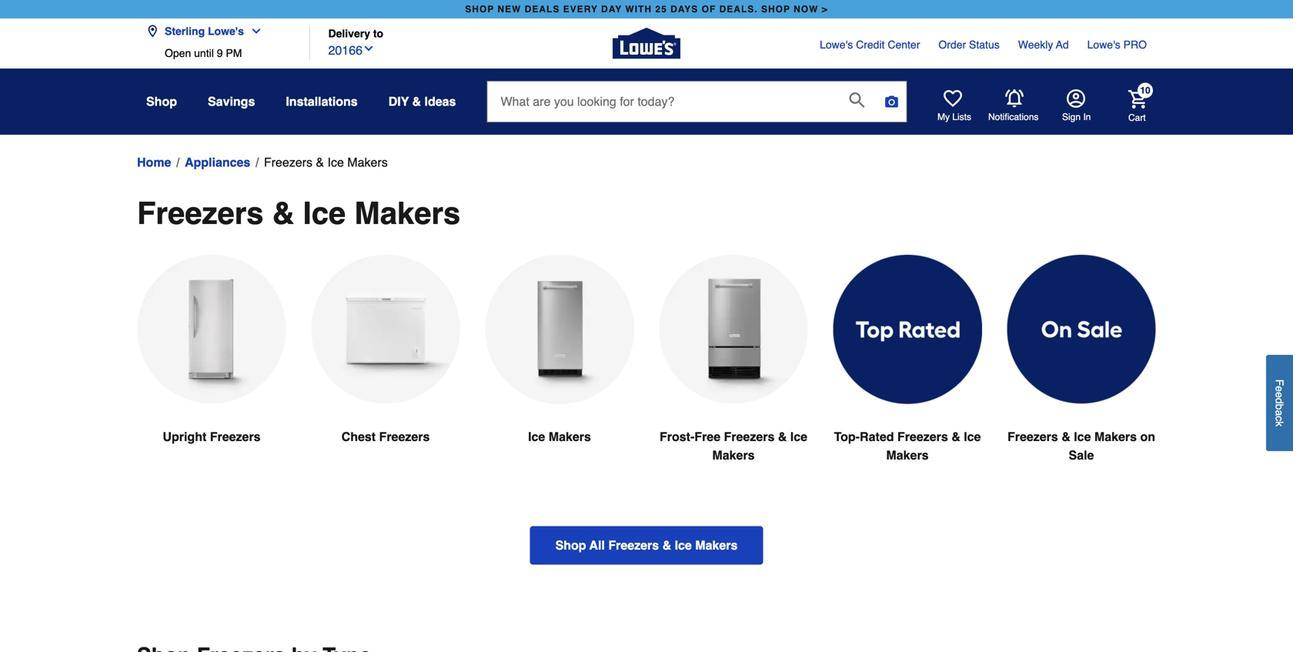Task type: describe. For each thing, give the bounding box(es) containing it.
shop all freezers & ice makers link
[[530, 526, 763, 565]]

top rated. image
[[833, 255, 982, 404]]

1 e from the top
[[1274, 386, 1286, 392]]

frost-free freezers & ice makers
[[660, 430, 808, 462]]

appliances link
[[185, 153, 250, 172]]

& inside freezers & ice makers on sale
[[1062, 430, 1071, 444]]

location image
[[146, 25, 159, 37]]

sterling lowe's
[[165, 25, 244, 37]]

installations
[[286, 94, 358, 109]]

center
[[888, 38, 920, 51]]

ice makers link
[[485, 255, 634, 483]]

freezers & ice makers on sale link
[[1007, 255, 1156, 502]]

upright freezers link
[[137, 255, 286, 483]]

lowe's credit center
[[820, 38, 920, 51]]

in
[[1083, 112, 1091, 122]]

lowe's home improvement logo image
[[613, 10, 681, 77]]

lowe's credit center link
[[820, 37, 920, 52]]

notifications
[[988, 112, 1039, 122]]

all
[[589, 538, 605, 552]]

delivery to
[[328, 27, 383, 40]]

with
[[625, 4, 652, 15]]

my lists
[[938, 112, 972, 122]]

lowe's pro
[[1087, 38, 1147, 51]]

lowe's inside "sterling lowe's" button
[[208, 25, 244, 37]]

ice inside "shop all freezers & ice makers" link
[[675, 538, 692, 552]]

savings button
[[208, 88, 255, 115]]

freezers inside freezers & ice makers on sale
[[1008, 430, 1058, 444]]

home
[[137, 155, 171, 169]]

makers inside freezers & ice makers on sale
[[1095, 430, 1137, 444]]

b
[[1274, 404, 1286, 410]]

lowe's home improvement notification center image
[[1005, 89, 1024, 108]]

camera image
[[884, 94, 900, 109]]

sign in button
[[1062, 89, 1091, 123]]

my lists link
[[938, 89, 972, 123]]

to
[[373, 27, 383, 40]]

diy & ideas button
[[389, 88, 456, 115]]

a white chest freezer. image
[[311, 255, 460, 404]]

frost-free freezers & ice makers link
[[659, 255, 808, 502]]

my
[[938, 112, 950, 122]]

25
[[655, 4, 667, 15]]

20166 button
[[328, 40, 375, 60]]

top-rated freezers & ice makers link
[[833, 255, 982, 502]]

0 vertical spatial freezers & ice makers
[[264, 155, 388, 169]]

open
[[165, 47, 191, 59]]

new
[[498, 4, 521, 15]]

pm
[[226, 47, 242, 59]]

sterling
[[165, 25, 205, 37]]

order
[[939, 38, 966, 51]]

pro
[[1124, 38, 1147, 51]]

20166
[[328, 43, 363, 57]]

ice inside freezers & ice makers link
[[328, 155, 344, 169]]

a stainless steel upright freezer. image
[[137, 255, 286, 404]]

upright
[[163, 430, 207, 444]]

& inside frost-free freezers & ice makers
[[778, 430, 787, 444]]

on sale. image
[[1007, 255, 1156, 404]]

ice inside "ice makers" link
[[528, 430, 545, 444]]

Search Query text field
[[488, 82, 837, 122]]

diy
[[389, 94, 409, 109]]

top-
[[834, 430, 860, 444]]

search image
[[849, 92, 865, 108]]

makers inside the top-rated freezers & ice makers
[[886, 448, 929, 462]]

freezers inside frost-free freezers & ice makers
[[724, 430, 775, 444]]

10
[[1140, 85, 1151, 96]]

freezers inside the top-rated freezers & ice makers
[[898, 430, 948, 444]]

chest freezers
[[342, 430, 430, 444]]

1 shop from the left
[[465, 4, 494, 15]]

frost-
[[660, 430, 695, 444]]

order status
[[939, 38, 1000, 51]]

open until 9 pm
[[165, 47, 242, 59]]

deals.
[[720, 4, 758, 15]]

every
[[563, 4, 598, 15]]



Task type: locate. For each thing, give the bounding box(es) containing it.
sign in
[[1062, 112, 1091, 122]]

deals
[[525, 4, 560, 15]]

freezers & ice makers link
[[264, 153, 388, 172]]

weekly ad
[[1018, 38, 1069, 51]]

lowe's
[[208, 25, 244, 37], [820, 38, 853, 51], [1087, 38, 1121, 51]]

shop left 'now'
[[761, 4, 791, 15]]

upright freezers
[[163, 430, 261, 444]]

on
[[1141, 430, 1156, 444]]

shop new deals every day with 25 days of deals. shop now >
[[465, 4, 828, 15]]

shop
[[146, 94, 177, 109], [555, 538, 586, 552]]

2 shop from the left
[[761, 4, 791, 15]]

shop for shop
[[146, 94, 177, 109]]

sign
[[1062, 112, 1081, 122]]

lowe's home improvement cart image
[[1129, 90, 1147, 108]]

ice makers
[[528, 430, 591, 444]]

0 horizontal spatial shop
[[465, 4, 494, 15]]

credit
[[856, 38, 885, 51]]

top-rated freezers & ice makers
[[834, 430, 981, 462]]

d
[[1274, 398, 1286, 404]]

day
[[601, 4, 622, 15]]

makers inside frost-free freezers & ice makers
[[712, 448, 755, 462]]

ice
[[328, 155, 344, 169], [303, 196, 346, 231], [528, 430, 545, 444], [790, 430, 808, 444], [964, 430, 981, 444], [1074, 430, 1091, 444], [675, 538, 692, 552]]

shop for shop all freezers & ice makers
[[555, 538, 586, 552]]

shop down open
[[146, 94, 177, 109]]

& inside button
[[412, 94, 421, 109]]

freezers
[[264, 155, 313, 169], [137, 196, 264, 231], [210, 430, 261, 444], [379, 430, 430, 444], [724, 430, 775, 444], [898, 430, 948, 444], [1008, 430, 1058, 444], [608, 538, 659, 552]]

weekly ad link
[[1018, 37, 1069, 52]]

k
[[1274, 421, 1286, 427]]

weekly
[[1018, 38, 1053, 51]]

lowe's inside the lowe's credit center link
[[820, 38, 853, 51]]

0 vertical spatial shop
[[146, 94, 177, 109]]

e
[[1274, 386, 1286, 392], [1274, 392, 1286, 398]]

lists
[[953, 112, 972, 122]]

1 horizontal spatial shop
[[555, 538, 586, 552]]

f e e d b a c k
[[1274, 379, 1286, 427]]

e up the b
[[1274, 392, 1286, 398]]

freezers & ice makers down freezers & ice makers link
[[137, 196, 461, 231]]

cart
[[1129, 112, 1146, 123]]

freezers & ice makers
[[264, 155, 388, 169], [137, 196, 461, 231]]

until
[[194, 47, 214, 59]]

shop left new
[[465, 4, 494, 15]]

ice inside frost-free freezers & ice makers
[[790, 430, 808, 444]]

freezers & ice makers down 'installations' button
[[264, 155, 388, 169]]

c
[[1274, 416, 1286, 421]]

2 e from the top
[[1274, 392, 1286, 398]]

&
[[412, 94, 421, 109], [316, 155, 324, 169], [272, 196, 295, 231], [778, 430, 787, 444], [952, 430, 961, 444], [1062, 430, 1071, 444], [663, 538, 671, 552]]

now
[[794, 4, 819, 15]]

a frost-free freezer and ice maker. image
[[659, 255, 808, 404]]

chevron down image
[[244, 25, 262, 37]]

status
[[969, 38, 1000, 51]]

a
[[1274, 410, 1286, 416]]

diy & ideas
[[389, 94, 456, 109]]

rated
[[860, 430, 894, 444]]

lowe's left pro
[[1087, 38, 1121, 51]]

savings
[[208, 94, 255, 109]]

None search field
[[487, 81, 907, 137]]

shop new deals every day with 25 days of deals. shop now > link
[[462, 0, 831, 18]]

sterling lowe's button
[[146, 16, 269, 47]]

home link
[[137, 153, 171, 172]]

lowe's home improvement lists image
[[944, 89, 962, 108]]

1 vertical spatial freezers & ice makers
[[137, 196, 461, 231]]

shop button
[[146, 88, 177, 115]]

1 vertical spatial shop
[[555, 538, 586, 552]]

delivery
[[328, 27, 370, 40]]

ice inside the top-rated freezers & ice makers
[[964, 430, 981, 444]]

f
[[1274, 379, 1286, 386]]

shop left all
[[555, 538, 586, 552]]

installations button
[[286, 88, 358, 115]]

ad
[[1056, 38, 1069, 51]]

free
[[695, 430, 721, 444]]

shop
[[465, 4, 494, 15], [761, 4, 791, 15]]

ice inside freezers & ice makers on sale
[[1074, 430, 1091, 444]]

2 horizontal spatial lowe's
[[1087, 38, 1121, 51]]

1 horizontal spatial lowe's
[[820, 38, 853, 51]]

& inside the top-rated freezers & ice makers
[[952, 430, 961, 444]]

of
[[702, 4, 716, 15]]

>
[[822, 4, 828, 15]]

chest
[[342, 430, 376, 444]]

lowe's up 9
[[208, 25, 244, 37]]

lowe's home improvement account image
[[1067, 89, 1085, 108]]

freezers & ice makers on sale
[[1008, 430, 1156, 462]]

lowe's left credit
[[820, 38, 853, 51]]

chevron down image
[[363, 42, 375, 55]]

0 horizontal spatial lowe's
[[208, 25, 244, 37]]

1 horizontal spatial shop
[[761, 4, 791, 15]]

shop all freezers & ice makers
[[555, 538, 738, 552]]

lowe's for lowe's credit center
[[820, 38, 853, 51]]

9
[[217, 47, 223, 59]]

sale
[[1069, 448, 1094, 462]]

ideas
[[425, 94, 456, 109]]

appliances
[[185, 155, 250, 169]]

lowe's inside lowe's pro link
[[1087, 38, 1121, 51]]

lowe's for lowe's pro
[[1087, 38, 1121, 51]]

chest freezers link
[[311, 255, 460, 483]]

a stainless steel ice maker. image
[[485, 255, 634, 404]]

0 horizontal spatial shop
[[146, 94, 177, 109]]

makers
[[347, 155, 388, 169], [354, 196, 461, 231], [549, 430, 591, 444], [1095, 430, 1137, 444], [712, 448, 755, 462], [886, 448, 929, 462], [695, 538, 738, 552]]

f e e d b a c k button
[[1266, 355, 1293, 451]]

days
[[671, 4, 698, 15]]

e up d
[[1274, 386, 1286, 392]]

order status link
[[939, 37, 1000, 52]]

lowe's pro link
[[1087, 37, 1147, 52]]



Task type: vqa. For each thing, say whether or not it's contained in the screenshot.
1st SHOP from the right
yes



